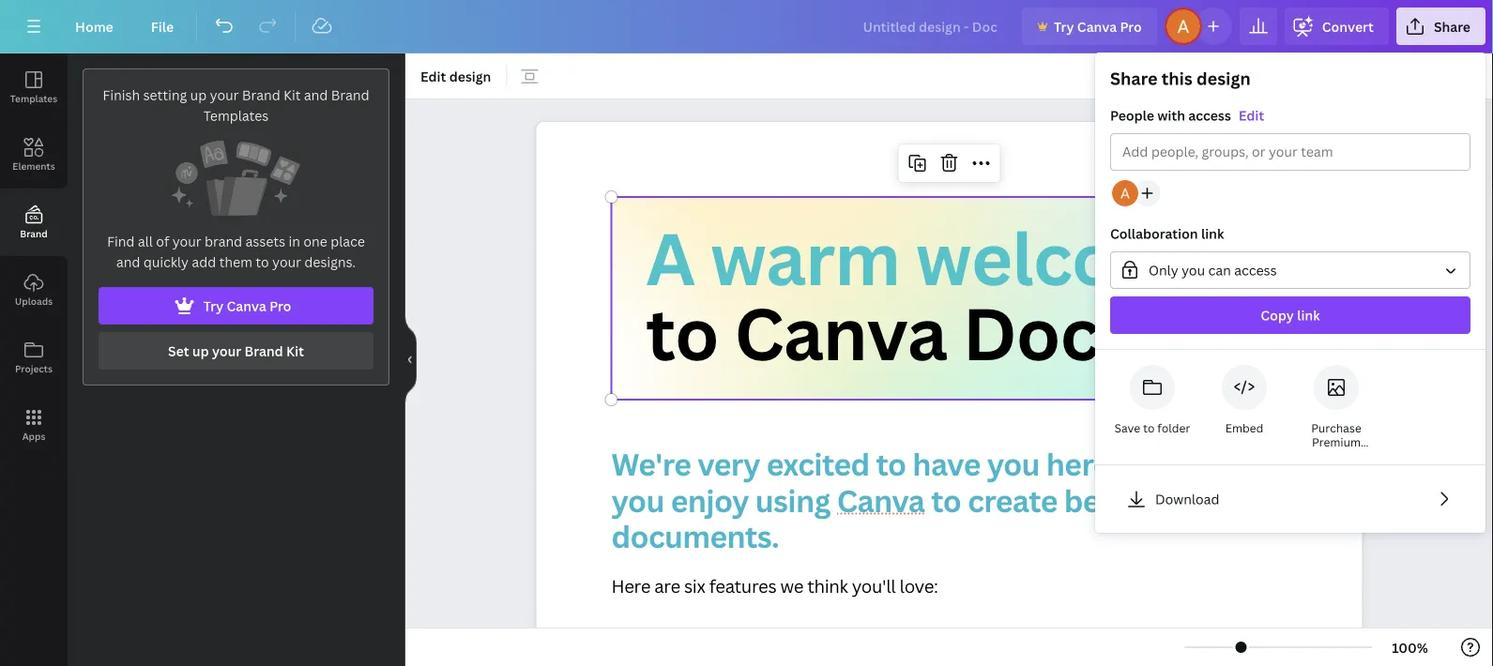 Task type: locate. For each thing, give the bounding box(es) containing it.
documents.
[[612, 516, 780, 557]]

can
[[1209, 261, 1232, 279]]

you right the have
[[987, 444, 1040, 485]]

all
[[138, 232, 153, 250]]

0 horizontal spatial and
[[116, 253, 140, 271]]

👋
[[1149, 284, 1220, 382]]

templates
[[10, 92, 57, 105], [203, 107, 269, 124]]

0 vertical spatial templates
[[10, 92, 57, 105]]

to
[[256, 253, 269, 271], [646, 284, 719, 382], [1144, 421, 1155, 436], [876, 444, 906, 485], [932, 480, 962, 521]]

save to folder
[[1115, 421, 1191, 436]]

0 horizontal spatial try canva pro
[[203, 297, 291, 315]]

your inside finish setting up your brand kit and brand templates
[[210, 86, 239, 104]]

1 vertical spatial edit
[[1239, 107, 1265, 124]]

your
[[210, 86, 239, 104], [173, 232, 201, 250], [272, 253, 301, 271], [212, 342, 241, 360]]

design
[[449, 67, 491, 85], [1197, 67, 1251, 90]]

welcome
[[916, 209, 1222, 307]]

elements up brand button
[[12, 160, 55, 172]]

finish
[[103, 86, 140, 104]]

try canva pro button
[[1022, 8, 1158, 45], [99, 287, 374, 325]]

we
[[1126, 444, 1170, 485]]

0 horizontal spatial try
[[203, 297, 224, 315]]

1 horizontal spatial and
[[304, 86, 328, 104]]

share this design group
[[1096, 67, 1486, 350]]

1 horizontal spatial design
[[1197, 67, 1251, 90]]

0 vertical spatial edit
[[421, 67, 446, 85]]

templates button
[[0, 54, 68, 121]]

file
[[151, 17, 174, 35]]

1 vertical spatial kit
[[286, 342, 304, 360]]

Only you can access button
[[1111, 252, 1471, 289]]

0 vertical spatial share
[[1435, 17, 1471, 35]]

1 horizontal spatial pro
[[1121, 17, 1142, 35]]

apps
[[22, 430, 45, 443]]

we
[[781, 574, 804, 598]]

to canva docs 👋
[[646, 284, 1220, 382]]

share inside group
[[1111, 67, 1158, 90]]

1 vertical spatial templates
[[203, 107, 269, 124]]

enjoy
[[671, 480, 749, 521]]

link right copy
[[1298, 307, 1321, 324]]

pro up share this design
[[1121, 17, 1142, 35]]

edit inside button
[[421, 67, 446, 85]]

you'll
[[852, 574, 896, 598]]

are
[[655, 574, 680, 598]]

access right the with
[[1189, 107, 1232, 124]]

and
[[304, 86, 328, 104], [116, 253, 140, 271]]

0 horizontal spatial design
[[449, 67, 491, 85]]

0 vertical spatial up
[[190, 86, 207, 104]]

try for top try canva pro button
[[1054, 17, 1075, 35]]

link
[[1202, 225, 1225, 243], [1298, 307, 1321, 324]]

kit
[[284, 86, 301, 104], [286, 342, 304, 360]]

0 horizontal spatial elements
[[12, 160, 55, 172]]

edit button
[[1239, 105, 1265, 126]]

elements down purchase
[[1312, 449, 1362, 464]]

1 vertical spatial try canva pro
[[203, 297, 291, 315]]

here are six features we think you'll love:
[[612, 574, 939, 598]]

1 vertical spatial link
[[1298, 307, 1321, 324]]

your right set
[[212, 342, 241, 360]]

design inside group
[[1197, 67, 1251, 90]]

canva inside we're very excited to have you here! we hope you enjoy using canva to create beautiful documents.
[[837, 480, 925, 521]]

1 vertical spatial share
[[1111, 67, 1158, 90]]

None text field
[[537, 122, 1363, 667]]

0 vertical spatial try canva pro
[[1054, 17, 1142, 35]]

0 vertical spatial pro
[[1121, 17, 1142, 35]]

1 horizontal spatial try canva pro
[[1054, 17, 1142, 35]]

share
[[1435, 17, 1471, 35], [1111, 67, 1158, 90]]

quickly
[[144, 253, 189, 271]]

1 vertical spatial pro
[[270, 297, 291, 315]]

set up your brand kit button
[[99, 332, 374, 370]]

you
[[1182, 261, 1206, 279], [987, 444, 1040, 485], [612, 480, 665, 521]]

kit inside finish setting up your brand kit and brand templates
[[284, 86, 301, 104]]

people with access edit
[[1111, 107, 1265, 124]]

1 horizontal spatial try canva pro button
[[1022, 8, 1158, 45]]

1 vertical spatial try canva pro button
[[99, 287, 374, 325]]

canva
[[1078, 17, 1117, 35], [735, 284, 947, 382], [227, 297, 266, 315], [837, 480, 925, 521]]

elements
[[12, 160, 55, 172], [1312, 449, 1362, 464]]

try canva pro inside main menu bar
[[1054, 17, 1142, 35]]

your right setting
[[210, 86, 239, 104]]

home link
[[60, 8, 128, 45]]

try
[[1054, 17, 1075, 35], [203, 297, 224, 315]]

canva inside main menu bar
[[1078, 17, 1117, 35]]

2 horizontal spatial you
[[1182, 261, 1206, 279]]

0 horizontal spatial link
[[1202, 225, 1225, 243]]

brand
[[205, 232, 242, 250]]

1 horizontal spatial link
[[1298, 307, 1321, 324]]

templates inside button
[[10, 92, 57, 105]]

share for share
[[1435, 17, 1471, 35]]

find all of your brand assets in one place and quickly add them to your designs.
[[107, 232, 365, 271]]

0 horizontal spatial access
[[1189, 107, 1232, 124]]

1 vertical spatial up
[[192, 342, 209, 360]]

main menu bar
[[0, 0, 1494, 54]]

0 horizontal spatial pro
[[270, 297, 291, 315]]

finish setting up your brand kit and brand templates
[[103, 86, 370, 124]]

premium
[[1313, 435, 1361, 450]]

1 horizontal spatial templates
[[203, 107, 269, 124]]

1 vertical spatial access
[[1235, 261, 1278, 279]]

try for left try canva pro button
[[203, 297, 224, 315]]

pro up set up your brand kit button
[[270, 297, 291, 315]]

try inside main menu bar
[[1054, 17, 1075, 35]]

share this design
[[1111, 67, 1251, 90]]

we're
[[612, 444, 691, 485]]

100%
[[1393, 639, 1429, 657]]

you left "can"
[[1182, 261, 1206, 279]]

beautiful
[[1064, 480, 1193, 521]]

1 horizontal spatial try
[[1054, 17, 1075, 35]]

0 horizontal spatial share
[[1111, 67, 1158, 90]]

pro
[[1121, 17, 1142, 35], [270, 297, 291, 315]]

find
[[107, 232, 135, 250]]

up
[[190, 86, 207, 104], [192, 342, 209, 360]]

to inside find all of your brand assets in one place and quickly add them to your designs.
[[256, 253, 269, 271]]

0 vertical spatial elements
[[12, 160, 55, 172]]

edit design
[[421, 67, 491, 85]]

only you can access
[[1149, 261, 1278, 279]]

and inside find all of your brand assets in one place and quickly add them to your designs.
[[116, 253, 140, 271]]

warm
[[711, 209, 900, 307]]

set
[[168, 342, 189, 360]]

0 horizontal spatial you
[[612, 480, 665, 521]]

0 vertical spatial and
[[304, 86, 328, 104]]

1 vertical spatial and
[[116, 253, 140, 271]]

projects button
[[0, 324, 68, 392]]

0 horizontal spatial edit
[[421, 67, 446, 85]]

try canva pro for top try canva pro button
[[1054, 17, 1142, 35]]

none text field containing a warm welcome
[[537, 122, 1363, 667]]

0 vertical spatial try
[[1054, 17, 1075, 35]]

0 horizontal spatial templates
[[10, 92, 57, 105]]

docs
[[963, 284, 1134, 382]]

link up only you can access
[[1202, 225, 1225, 243]]

link inside button
[[1298, 307, 1321, 324]]

1 vertical spatial try
[[203, 297, 224, 315]]

create
[[968, 480, 1058, 521]]

edit design button
[[413, 61, 499, 91]]

you left enjoy
[[612, 480, 665, 521]]

1 horizontal spatial edit
[[1239, 107, 1265, 124]]

projects
[[15, 362, 53, 375]]

purchase premium elements
[[1312, 421, 1362, 464]]

side panel tab list
[[0, 54, 68, 459]]

1 horizontal spatial elements
[[1312, 449, 1362, 464]]

Design title text field
[[848, 8, 1015, 45]]

1 horizontal spatial access
[[1235, 261, 1278, 279]]

up inside button
[[192, 342, 209, 360]]

access right "can"
[[1235, 261, 1278, 279]]

edit
[[421, 67, 446, 85], [1239, 107, 1265, 124]]

up right setting
[[190, 86, 207, 104]]

1 design from the left
[[449, 67, 491, 85]]

brand
[[242, 86, 280, 104], [331, 86, 370, 104], [20, 227, 48, 240], [245, 342, 283, 360]]

1 horizontal spatial share
[[1435, 17, 1471, 35]]

share inside dropdown button
[[1435, 17, 1471, 35]]

0 vertical spatial kit
[[284, 86, 301, 104]]

link for collaboration link
[[1202, 225, 1225, 243]]

0 vertical spatial link
[[1202, 225, 1225, 243]]

a
[[646, 209, 695, 307]]

brand button
[[0, 189, 68, 256]]

2 design from the left
[[1197, 67, 1251, 90]]

access
[[1189, 107, 1232, 124], [1235, 261, 1278, 279]]

1 vertical spatial elements
[[1312, 449, 1362, 464]]

up right set
[[192, 342, 209, 360]]

copy link
[[1261, 307, 1321, 324]]



Task type: describe. For each thing, give the bounding box(es) containing it.
hope
[[1176, 444, 1249, 485]]

here
[[612, 574, 651, 598]]

your down the 'in'
[[272, 253, 301, 271]]

set up your brand kit
[[168, 342, 304, 360]]

designs.
[[305, 253, 356, 271]]

elements button
[[0, 121, 68, 189]]

a warm welcome
[[646, 209, 1222, 307]]

people
[[1111, 107, 1155, 124]]

very
[[698, 444, 760, 485]]

one
[[304, 232, 327, 250]]

100% button
[[1380, 633, 1441, 663]]

collaboration
[[1111, 225, 1199, 243]]

add
[[192, 253, 216, 271]]

access inside button
[[1235, 261, 1278, 279]]

Add people, groups, or your team text field
[[1123, 134, 1459, 170]]

copy link button
[[1111, 297, 1471, 334]]

here!
[[1047, 444, 1120, 485]]

download button
[[1111, 481, 1471, 518]]

convert
[[1323, 17, 1375, 35]]

only
[[1149, 261, 1179, 279]]

kit inside set up your brand kit button
[[286, 342, 304, 360]]

think
[[808, 574, 848, 598]]

setting
[[143, 86, 187, 104]]

of
[[156, 232, 169, 250]]

copy
[[1261, 307, 1295, 324]]

up inside finish setting up your brand kit and brand templates
[[190, 86, 207, 104]]

apps button
[[0, 392, 68, 459]]

place
[[331, 232, 365, 250]]

edit inside share this design group
[[1239, 107, 1265, 124]]

hide image
[[405, 315, 417, 405]]

elements inside the elements button
[[12, 160, 55, 172]]

we're very excited to have you here! we hope you enjoy using canva to create beautiful documents.
[[612, 444, 1255, 557]]

this
[[1162, 67, 1193, 90]]

uploads
[[15, 295, 53, 308]]

your right of
[[173, 232, 201, 250]]

share for share this design
[[1111, 67, 1158, 90]]

features
[[710, 574, 777, 598]]

and inside finish setting up your brand kit and brand templates
[[304, 86, 328, 104]]

try canva pro for left try canva pro button
[[203, 297, 291, 315]]

0 vertical spatial access
[[1189, 107, 1232, 124]]

share button
[[1397, 8, 1486, 45]]

pro inside main menu bar
[[1121, 17, 1142, 35]]

folder
[[1158, 421, 1191, 436]]

using
[[756, 480, 831, 521]]

six
[[684, 574, 706, 598]]

brand inside side panel tab list
[[20, 227, 48, 240]]

assets
[[246, 232, 286, 250]]

you inside button
[[1182, 261, 1206, 279]]

embed
[[1226, 421, 1264, 436]]

0 vertical spatial try canva pro button
[[1022, 8, 1158, 45]]

1 horizontal spatial you
[[987, 444, 1040, 485]]

convert button
[[1285, 8, 1390, 45]]

templates inside finish setting up your brand kit and brand templates
[[203, 107, 269, 124]]

download
[[1156, 491, 1220, 508]]

excited
[[767, 444, 870, 485]]

with
[[1158, 107, 1186, 124]]

file button
[[136, 8, 189, 45]]

0 horizontal spatial try canva pro button
[[99, 287, 374, 325]]

them
[[219, 253, 253, 271]]

link for copy link
[[1298, 307, 1321, 324]]

love:
[[900, 574, 939, 598]]

in
[[289, 232, 300, 250]]

have
[[913, 444, 981, 485]]

design inside button
[[449, 67, 491, 85]]

home
[[75, 17, 113, 35]]

your inside button
[[212, 342, 241, 360]]

purchase
[[1312, 421, 1362, 436]]

collaboration link
[[1111, 225, 1225, 243]]

uploads button
[[0, 256, 68, 324]]

save
[[1115, 421, 1141, 436]]



Task type: vqa. For each thing, say whether or not it's contained in the screenshot.
Stories
no



